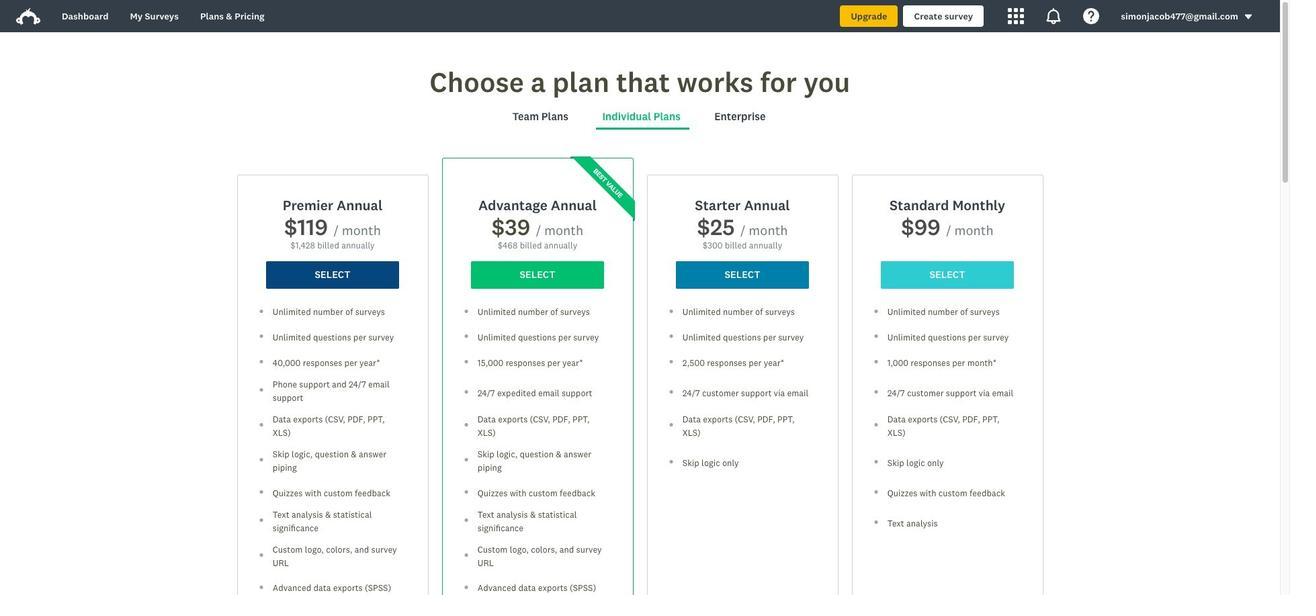Task type: describe. For each thing, give the bounding box(es) containing it.
surveymonkey logo image
[[16, 8, 40, 25]]

help icon image
[[1084, 8, 1100, 24]]

dropdown arrow image
[[1244, 12, 1254, 22]]



Task type: locate. For each thing, give the bounding box(es) containing it.
products icon image
[[1008, 8, 1025, 24], [1046, 8, 1062, 24]]

1 horizontal spatial products icon image
[[1046, 8, 1062, 24]]

1 products icon image from the left
[[1008, 8, 1025, 24]]

2 products icon image from the left
[[1046, 8, 1062, 24]]

0 horizontal spatial products icon image
[[1008, 8, 1025, 24]]



Task type: vqa. For each thing, say whether or not it's contained in the screenshot.
the bottommost "ChevronRight" image
no



